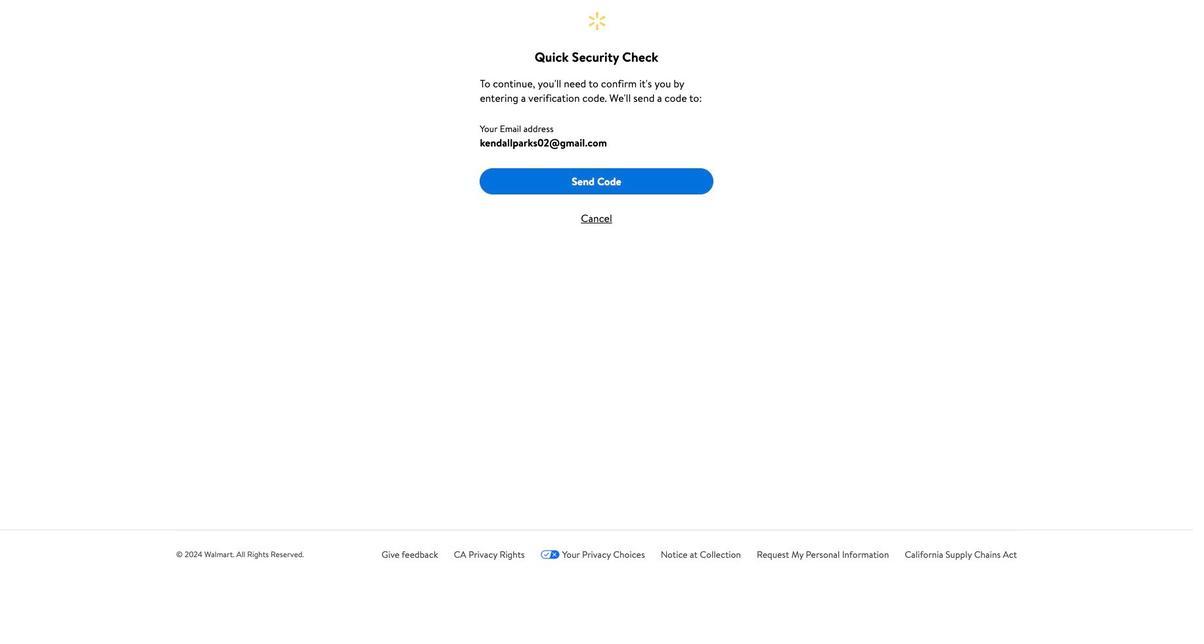 Task type: vqa. For each thing, say whether or not it's contained in the screenshot.
the privacy choices icon
yes



Task type: locate. For each thing, give the bounding box(es) containing it.
privacy choices icon image
[[541, 550, 560, 559]]

walmart logo with link to homepage. image
[[586, 11, 607, 32]]



